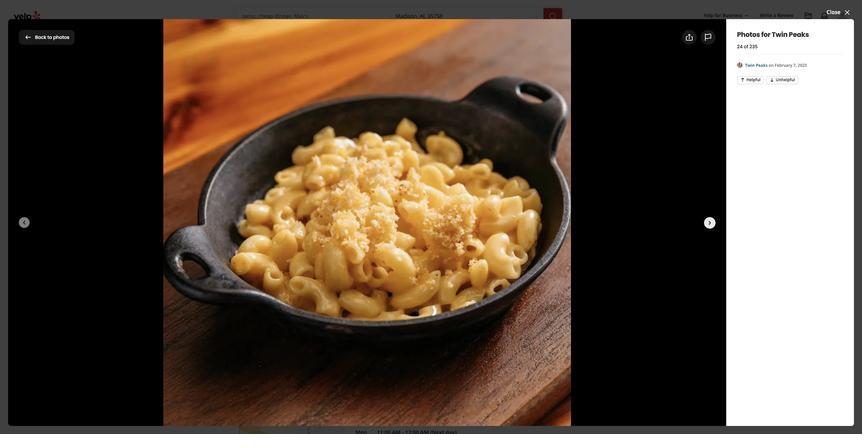 Task type: describe. For each thing, give the bounding box(es) containing it.
see for see hours
[[343, 167, 350, 172]]

review highlights element
[[228, 281, 496, 387]]

all
[[576, 162, 582, 170]]

24 close v2 image
[[844, 8, 852, 16]]

2 am from the left
[[299, 166, 308, 173]]

16 claim filled v2 image
[[239, 156, 244, 161]]

write a review
[[761, 12, 794, 19]]

timely
[[428, 358, 443, 364]]

write for write a review
[[761, 12, 773, 19]]

24 menu v2 image
[[308, 258, 316, 266]]

24 chevron down v2 image for restaurants
[[269, 29, 277, 37]]

university
[[520, 304, 547, 311]]

0 vertical spatial reviews
[[453, 309, 470, 316]]

trevor h. image
[[239, 358, 259, 378]]

tab list containing menu (6)
[[19, 55, 234, 69]]

(256)
[[507, 277, 519, 284]]

tier
[[324, 333, 332, 340]]

home
[[288, 30, 301, 36]]

11:00
[[256, 166, 270, 173]]

2 , from the left
[[367, 155, 369, 162]]

open
[[239, 166, 253, 173]]

24 pencil v2 image inside suggest an edit button
[[537, 334, 545, 342]]

get directions 5901 university dr huntsville, al 35806
[[507, 296, 591, 319]]

user actions element
[[699, 8, 859, 50]]

24 chevron down v2 image for more
[[403, 29, 411, 37]]

name
[[307, 309, 320, 316]]

add photos
[[694, 33, 724, 41]]

0 vertical spatial and
[[370, 309, 379, 316]]

share
[[370, 204, 385, 212]]

menu (6)
[[166, 56, 189, 63]]

photos inside button
[[53, 34, 69, 41]]

see hours
[[343, 167, 362, 172]]

24 add photo v2 image
[[683, 33, 691, 41]]

save button
[[394, 201, 429, 216]]

restaurants
[[241, 30, 268, 36]]

manner
[[444, 358, 463, 364]]

of
[[744, 43, 749, 50]]

us
[[296, 358, 302, 364]]

location
[[239, 409, 268, 418]]

24 share v2 image
[[359, 204, 367, 212]]

from
[[399, 309, 410, 316]]

" for " she provided us with great service, drinks, appetizers, and food came in a timely manner . "
[[265, 358, 266, 364]]

server
[[276, 309, 290, 316]]

edit inside 'link'
[[469, 410, 479, 417]]

2.9
[[302, 140, 310, 147]]

haley
[[356, 309, 369, 316]]

for inside yelp for business button
[[715, 12, 722, 19]]

review highlights
[[239, 292, 298, 301]]

dr
[[548, 304, 554, 311]]

no
[[453, 333, 460, 340]]

directions for get directions
[[554, 229, 581, 237]]

to
[[47, 34, 52, 41]]

2.9 star rating image
[[239, 138, 298, 149]]

al
[[585, 304, 591, 311]]

sports bars , american (new) , american (traditional)
[[291, 155, 431, 162]]

came
[[406, 358, 418, 364]]

vegetables...
[[265, 340, 296, 346]]

twinpeaksrestaurant.com
[[507, 257, 577, 265]]

in 4 reviews button
[[265, 358, 475, 371]]

more link
[[385, 24, 417, 44]]

highlights
[[264, 292, 298, 301]]

a inside write a review link
[[774, 12, 777, 19]]

16 nothelpful v2 image
[[770, 77, 775, 83]]

american (new) link
[[324, 155, 367, 162]]

1 vertical spatial reviews
[[308, 340, 326, 346]]

in 2 reviews button for " our server wore a name badge that said haley and she was from princeton, nj. " in 2 reviews
[[442, 309, 470, 316]]

16 external link v2 image
[[245, 259, 250, 265]]

day)
[[325, 166, 336, 173]]

2 vertical spatial and
[[385, 358, 393, 364]]

know
[[410, 333, 425, 340]]

add for add photos
[[694, 33, 704, 41]]

timely manner button
[[428, 358, 463, 364]]

restaurants link
[[236, 24, 282, 44]]

1 american from the left
[[324, 155, 350, 162]]

the
[[288, 333, 295, 340]]

$$
[[276, 155, 282, 162]]

ordered
[[269, 333, 286, 340]]

2 get directions link from the top
[[507, 296, 545, 303]]

website
[[253, 258, 274, 266]]

24
[[738, 43, 743, 50]]

reviews)
[[324, 140, 345, 147]]

full menu link
[[302, 255, 350, 270]]

write a review
[[255, 204, 293, 212]]

scratch
[[543, 207, 564, 214]]

16 helpful v2 image
[[741, 77, 746, 83]]

" our server wore a name badge that said haley and she was from princeton, nj. " in 2 reviews
[[265, 309, 470, 316]]

write for write a review
[[255, 204, 269, 212]]

hours
[[351, 167, 362, 172]]

0 horizontal spatial review
[[239, 292, 263, 301]]

" in 2 reviews
[[296, 340, 326, 346]]

photo
[[329, 204, 345, 212]]

salmon
[[296, 333, 312, 340]]

home services link
[[282, 24, 335, 44]]

sports bars link
[[291, 155, 321, 162]]

try our scratch menu made for mvps!
[[523, 207, 607, 222]]

yelp for business
[[704, 12, 743, 19]]

twin peaks
[[239, 115, 330, 137]]

yelp
[[704, 12, 714, 19]]

5 photo of twin peaks - huntsville, al, us. image from the left
[[611, 44, 755, 187]]

1 , from the left
[[321, 155, 323, 162]]

on
[[769, 62, 774, 68]]

drinks,
[[344, 358, 358, 364]]

in right "nj."
[[443, 309, 447, 316]]

1 get directions link from the top
[[507, 225, 618, 240]]

24 flag v2 image
[[705, 33, 713, 42]]

suggest an edit button
[[507, 330, 618, 345]]

1 horizontal spatial "
[[440, 309, 442, 316]]

twin right to
[[68, 31, 90, 44]]

was
[[389, 309, 398, 316]]

(traditional)
[[397, 155, 431, 162]]

Search photos text field
[[734, 31, 844, 44]]

sports
[[291, 155, 308, 162]]

share button
[[353, 201, 391, 216]]

map image
[[239, 427, 345, 435]]

16 chevron down v2 image
[[744, 13, 750, 18]]

business
[[723, 12, 743, 19]]

menu for menu (6)
[[166, 56, 181, 63]]

twin up 2.9 star rating image
[[239, 115, 278, 137]]

a inside write a review link
[[270, 204, 274, 212]]

see hours link
[[340, 166, 365, 174]]

potatoes,
[[355, 333, 376, 340]]

services for auto services
[[352, 30, 370, 36]]

1 horizontal spatial 2
[[449, 309, 451, 316]]

wore
[[291, 309, 302, 316]]

for down write a review link
[[762, 30, 771, 39]]

search image
[[549, 12, 557, 20]]

made
[[582, 207, 598, 214]]

1 vertical spatial 2
[[304, 340, 307, 346]]

0 horizontal spatial photos for twin peaks
[[19, 31, 121, 44]]

an inside button
[[570, 334, 576, 341]]

7,
[[794, 62, 797, 68]]

2023
[[798, 62, 808, 68]]

get for get directions 5901 university dr huntsville, al 35806
[[507, 296, 516, 303]]

suggest inside button
[[548, 334, 568, 341]]

in 4 reviews
[[265, 358, 475, 371]]

fries
[[387, 333, 396, 340]]

get directions
[[544, 229, 581, 237]]

princeton,
[[411, 309, 433, 316]]

twin down write a review link
[[772, 30, 788, 39]]

menu for website menu
[[276, 258, 291, 266]]

235 for of
[[750, 43, 758, 50]]

a right wore
[[303, 309, 306, 316]]

for right to
[[53, 31, 66, 44]]

(1)
[[222, 56, 228, 63]]



Task type: locate. For each thing, give the bounding box(es) containing it.
2 24 chevron down v2 image from the left
[[371, 29, 379, 37]]

see for see all 235 photos
[[565, 162, 574, 170]]

american right the (new)
[[370, 155, 396, 162]]

services right auto
[[352, 30, 370, 36]]

1 horizontal spatial edit
[[577, 334, 588, 341]]

1 photo of twin peaks - huntsville, al, us. image from the left
[[34, 44, 178, 187]]

get directions link down try our scratch menu made for mvps!
[[507, 225, 618, 240]]

claimed
[[246, 155, 267, 162]]

menu right full
[[329, 258, 345, 266]]

review
[[275, 204, 293, 212]]

1 horizontal spatial suggest
[[548, 334, 568, 341]]

" left 4
[[464, 358, 466, 364]]

" for " our server wore a name badge that said haley and she was from princeton, nj. " in 2 reviews
[[265, 309, 266, 316]]

outside
[[200, 56, 220, 63]]

auto services
[[340, 30, 370, 36]]

1 horizontal spatial 24 pencil v2 image
[[537, 334, 545, 342]]

1 vertical spatial suggest
[[438, 410, 459, 417]]

0 vertical spatial write
[[761, 12, 773, 19]]

and left fries
[[377, 333, 385, 340]]

1 i from the left
[[266, 333, 268, 340]]

back
[[35, 34, 46, 41]]

1 horizontal spatial add
[[694, 33, 704, 41]]

1 vertical spatial edit
[[469, 410, 479, 417]]

provided
[[276, 358, 295, 364]]

business categories element
[[236, 24, 849, 44]]

0 horizontal spatial directions
[[517, 296, 545, 303]]

try
[[523, 207, 531, 214]]

photos right to
[[53, 34, 69, 41]]

write inside user actions element
[[761, 12, 773, 19]]

24 chevron down v2 image for auto services
[[371, 29, 379, 37]]

menu inside tab list
[[166, 56, 181, 63]]

in
[[443, 309, 447, 316], [299, 340, 303, 346], [419, 358, 423, 364], [467, 358, 471, 364]]

" right trevor h. image at the bottom left of page
[[265, 358, 266, 364]]

0 horizontal spatial suggest
[[438, 410, 459, 417]]

0 vertical spatial "
[[440, 309, 442, 316]]

location & hours element
[[228, 398, 505, 435]]

services left 24 chevron down v2 image
[[302, 30, 320, 36]]

2 right "nj."
[[449, 309, 451, 316]]

24 chevron down v2 image right restaurants
[[269, 29, 277, 37]]

an inside 'link'
[[461, 410, 467, 417]]

1 vertical spatial suggest an edit
[[438, 410, 479, 417]]

menu element
[[228, 226, 490, 270]]

get up 5901
[[507, 296, 516, 303]]

0 vertical spatial 24 pencil v2 image
[[537, 334, 545, 342]]

0 horizontal spatial get
[[507, 296, 516, 303]]

1 vertical spatial get directions link
[[507, 296, 545, 303]]

1 horizontal spatial review
[[778, 12, 794, 19]]

services for home services
[[302, 30, 320, 36]]

4 photo of twin peaks - huntsville, al, us. image from the left
[[468, 44, 611, 187]]

), mashed potatoes, and fries (yes i know there was no vegetables...
[[265, 333, 460, 346]]

" down " i ordered the salmon ( top tier
[[296, 340, 298, 346]]

24 camera v2 image
[[306, 204, 314, 212]]

4
[[473, 358, 475, 364]]

1 horizontal spatial menu
[[239, 237, 258, 247]]

get directions link
[[507, 225, 618, 240], [507, 296, 545, 303]]

1 vertical spatial "
[[296, 340, 298, 346]]

0 vertical spatial directions
[[554, 229, 581, 237]]

suggest an edit
[[548, 334, 588, 341], [438, 410, 479, 417]]

1 horizontal spatial photos
[[594, 162, 613, 170]]

0 horizontal spatial 24 chevron down v2 image
[[269, 29, 277, 37]]

235 inside see all 235 photos 'link'
[[583, 162, 593, 170]]

service,
[[326, 358, 342, 364]]

1 horizontal spatial see
[[565, 162, 574, 170]]

and inside '), mashed potatoes, and fries (yes i know there was no vegetables...'
[[377, 333, 385, 340]]

1 vertical spatial in 2 reviews button
[[298, 340, 326, 346]]

0 horizontal spatial add
[[317, 204, 328, 212]]

1 vertical spatial directions
[[517, 296, 545, 303]]

0 vertical spatial get directions link
[[507, 225, 618, 240]]

2 vertical spatial reviews
[[265, 364, 282, 371]]

0 horizontal spatial in 2 reviews button
[[298, 340, 326, 346]]

1 vertical spatial menu
[[239, 237, 258, 247]]

mvps!
[[523, 215, 540, 222]]

directions inside get directions 5901 university dr huntsville, al 35806
[[517, 296, 545, 303]]

a left review
[[270, 204, 274, 212]]

1 horizontal spatial 235
[[750, 43, 758, 50]]

unhelpful button
[[767, 76, 799, 84]]

1 vertical spatial get
[[507, 296, 516, 303]]

(6)
[[183, 56, 189, 63]]

next photo image
[[706, 219, 714, 227]]

24 chevron down v2 image right more
[[403, 29, 411, 37]]

2 i from the left
[[408, 333, 409, 340]]

2 horizontal spatial 24 chevron down v2 image
[[403, 29, 411, 37]]

services inside "auto services" link
[[352, 30, 370, 36]]

for right yelp
[[715, 12, 722, 19]]

0 vertical spatial suggest an edit
[[548, 334, 588, 341]]

add photos link
[[677, 30, 730, 45]]

0 horizontal spatial menu
[[166, 56, 181, 63]]

24 of 235
[[738, 43, 758, 50]]

0 horizontal spatial menu
[[276, 258, 291, 266]]

for right made
[[599, 207, 607, 214]]

24 share v2 image
[[686, 33, 694, 42]]

(new)
[[351, 155, 367, 162]]

photo of twin peaks - huntsville, al, us. image
[[34, 44, 178, 187], [178, 44, 321, 187], [321, 44, 468, 187], [468, 44, 611, 187], [611, 44, 755, 187]]

directions
[[554, 229, 581, 237], [517, 296, 545, 303]]

24 star v2 image
[[244, 204, 252, 212]]

add
[[694, 33, 704, 41], [317, 204, 328, 212]]

12:00
[[284, 166, 298, 173]]

get for get directions
[[544, 229, 553, 237]]

huntsville,
[[556, 304, 583, 311]]

website menu
[[253, 258, 291, 266]]

write a review link
[[239, 201, 298, 216]]

photos for twin peaks
[[738, 30, 810, 39], [19, 31, 121, 44]]

american up day)
[[324, 155, 350, 162]]

2 vertical spatial "
[[464, 358, 466, 364]]

1 vertical spatial 235
[[583, 162, 593, 170]]

235 right of
[[750, 43, 758, 50]]

0 vertical spatial review
[[778, 12, 794, 19]]

am down sports bars link in the top of the page
[[299, 166, 308, 173]]

edit
[[577, 334, 588, 341], [469, 410, 479, 417]]

add for add photo
[[317, 204, 328, 212]]

0 horizontal spatial an
[[461, 410, 467, 417]]

hours
[[275, 409, 295, 418]]

services inside home services link
[[302, 30, 320, 36]]

in left 4
[[467, 358, 471, 364]]

.
[[463, 358, 464, 364]]

menu for menu
[[239, 237, 258, 247]]

i inside '), mashed potatoes, and fries (yes i know there was no vegetables...'
[[408, 333, 409, 340]]

review
[[778, 12, 794, 19], [239, 292, 263, 301]]

in down " i ordered the salmon ( top tier
[[299, 340, 303, 346]]

top tier button
[[315, 333, 332, 340]]

1 vertical spatial "
[[265, 333, 266, 340]]

american
[[324, 155, 350, 162], [370, 155, 396, 162]]

24 save outline v2 image
[[399, 204, 407, 212]]

said
[[346, 309, 355, 316]]

review inside user actions element
[[778, 12, 794, 19]]

region
[[234, 309, 496, 378]]

2 horizontal spatial reviews
[[453, 309, 470, 316]]

i right (yes
[[408, 333, 409, 340]]

in 2 reviews button down (
[[298, 340, 326, 346]]

see all 235 photos
[[565, 162, 613, 170]]

great
[[313, 358, 325, 364]]

our
[[533, 207, 542, 214]]

menu inside 'link'
[[276, 258, 291, 266]]

0 vertical spatial menu
[[166, 56, 181, 63]]

1 horizontal spatial suggest an edit
[[548, 334, 588, 341]]

menu for full menu
[[329, 258, 345, 266]]

0 vertical spatial in 2 reviews button
[[442, 309, 470, 316]]

bars
[[309, 155, 321, 162]]

close button
[[827, 8, 852, 16]]

photos right all
[[594, 162, 613, 170]]

24 chevron down v2 image right auto services
[[371, 29, 379, 37]]

for inside try our scratch menu made for mvps!
[[599, 207, 607, 214]]

(next
[[309, 166, 323, 173]]

appetizers,
[[360, 358, 384, 364]]

directions down try our scratch menu made for mvps!
[[554, 229, 581, 237]]

helpful button
[[738, 76, 764, 84]]

2
[[449, 309, 451, 316], [304, 340, 307, 346]]

0 horizontal spatial 235
[[583, 162, 593, 170]]

was
[[442, 333, 451, 340]]

more
[[390, 30, 402, 36]]

1 vertical spatial and
[[377, 333, 385, 340]]

1 horizontal spatial write
[[761, 12, 773, 19]]

1 horizontal spatial in 2 reviews button
[[442, 309, 470, 316]]

2 horizontal spatial photos
[[706, 33, 724, 41]]

a up search photos text box
[[774, 12, 777, 19]]

24 chevron down v2 image inside "auto services" link
[[371, 29, 379, 37]]

5901
[[507, 304, 519, 311]]

0 vertical spatial 235
[[750, 43, 758, 50]]

a left timely
[[424, 358, 427, 364]]

1 am from the left
[[271, 166, 279, 173]]

235
[[750, 43, 758, 50], [583, 162, 593, 170]]

suggest an edit inside suggest an edit button
[[548, 334, 588, 341]]

24 chevron down v2 image inside restaurants link
[[269, 29, 277, 37]]

menu inside 'element'
[[239, 237, 258, 247]]

235 right all
[[583, 162, 593, 170]]

see inside 'link'
[[565, 162, 574, 170]]

0 vertical spatial an
[[570, 334, 576, 341]]

0 horizontal spatial photos
[[19, 31, 51, 44]]

write a review link
[[758, 10, 797, 22]]

reviews down she
[[265, 364, 282, 371]]

0 horizontal spatial american
[[324, 155, 350, 162]]

and left "food" on the bottom of page
[[385, 358, 393, 364]]

3 " from the top
[[265, 358, 266, 364]]

3 photo of twin peaks - huntsville, al, us. image from the left
[[321, 44, 468, 187]]

top
[[315, 333, 323, 340]]

get inside get directions 5901 university dr huntsville, al 35806
[[507, 296, 516, 303]]

1 horizontal spatial photos for twin peaks
[[738, 30, 810, 39]]

twin peaks on february 7, 2023
[[746, 62, 808, 68]]

full
[[319, 258, 328, 266]]

" left ordered at the bottom left
[[265, 333, 266, 340]]

she
[[380, 309, 388, 316]]

get down scratch
[[544, 229, 553, 237]]

1 vertical spatial review
[[239, 292, 263, 301]]

twin up helpful button at top
[[746, 62, 755, 68]]

1 horizontal spatial am
[[299, 166, 308, 173]]

235 for all
[[583, 162, 593, 170]]

see left all
[[565, 162, 574, 170]]

write right 24 star v2 icon
[[255, 204, 269, 212]]

and
[[370, 309, 379, 316], [377, 333, 385, 340], [385, 358, 393, 364]]

1 vertical spatial an
[[461, 410, 467, 417]]

0 vertical spatial add
[[694, 33, 704, 41]]

0 horizontal spatial reviews
[[265, 364, 282, 371]]

badge
[[321, 309, 334, 316]]

steven l. image
[[239, 309, 259, 329]]

24 chevron down v2 image
[[269, 29, 277, 37], [371, 29, 379, 37], [403, 29, 411, 37]]

back to photos button
[[19, 30, 75, 45]]

region inside review highlights element
[[234, 309, 496, 378]]

0 vertical spatial edit
[[577, 334, 588, 341]]

tab list
[[19, 55, 234, 69]]

add photo link
[[301, 201, 351, 216]]

american (traditional) link
[[370, 155, 431, 162]]

region containing "
[[234, 309, 496, 378]]

0 vertical spatial "
[[265, 309, 266, 316]]

reviews
[[453, 309, 470, 316], [308, 340, 326, 346], [265, 364, 282, 371]]

" for " i ordered the salmon ( top tier
[[265, 333, 266, 340]]

in 2 reviews button right "nj."
[[442, 309, 470, 316]]

1 vertical spatial 24 pencil v2 image
[[482, 409, 490, 418]]

0 horizontal spatial suggest an edit
[[438, 410, 479, 417]]

am left -
[[271, 166, 279, 173]]

0 horizontal spatial i
[[266, 333, 268, 340]]

2 horizontal spatial "
[[464, 358, 466, 364]]

previous photo image
[[20, 219, 28, 227]]

2 down salmon
[[304, 340, 307, 346]]

suggest inside 'link'
[[438, 410, 459, 417]]

reviews right "nj."
[[453, 309, 470, 316]]

menu right website
[[276, 258, 291, 266]]

0 horizontal spatial see
[[343, 167, 350, 172]]

24 pencil v2 image
[[537, 334, 545, 342], [482, 409, 490, 418]]

menu left (6)
[[166, 56, 181, 63]]

write right the 16 chevron down v2 image
[[761, 12, 773, 19]]

"
[[265, 309, 266, 316], [265, 333, 266, 340], [265, 358, 266, 364]]

1 horizontal spatial i
[[408, 333, 409, 340]]

3 24 chevron down v2 image from the left
[[403, 29, 411, 37]]

1 horizontal spatial reviews
[[308, 340, 326, 346]]

for
[[715, 12, 722, 19], [762, 30, 771, 39], [53, 31, 66, 44], [599, 207, 607, 214]]

1 horizontal spatial american
[[370, 155, 396, 162]]

she
[[266, 358, 274, 364]]

reviews down top
[[308, 340, 326, 346]]

517-
[[521, 277, 532, 284]]

24 chevron down v2 image
[[322, 29, 330, 37]]

haley button
[[356, 309, 369, 316]]

menu inside try our scratch menu made for mvps!
[[565, 207, 581, 214]]

24 arrow left v2 image
[[24, 33, 32, 41]]

1 " from the top
[[265, 309, 266, 316]]

" right princeton,
[[440, 309, 442, 316]]

open 11:00 am - 12:00 am (next day)
[[239, 166, 336, 173]]

notifications image
[[821, 12, 829, 20]]

in 2 reviews button for " i ordered the salmon ( top tier
[[298, 340, 326, 346]]

twin peaks link
[[746, 62, 769, 68]]

reviews inside the in 4 reviews
[[265, 364, 282, 371]]

suggest
[[548, 334, 568, 341], [438, 410, 459, 417]]

1 horizontal spatial photos
[[738, 30, 761, 39]]

0 horizontal spatial services
[[302, 30, 320, 36]]

1 horizontal spatial 24 chevron down v2 image
[[371, 29, 379, 37]]

photos inside 'link'
[[594, 162, 613, 170]]

0 horizontal spatial "
[[296, 340, 298, 346]]

nj.
[[434, 309, 440, 316]]

1 24 chevron down v2 image from the left
[[269, 29, 277, 37]]

0 horizontal spatial ,
[[321, 155, 323, 162]]

get directions link up university
[[507, 296, 545, 303]]

edit inside button
[[577, 334, 588, 341]]

2 services from the left
[[352, 30, 370, 36]]

0 horizontal spatial write
[[255, 204, 269, 212]]

1 horizontal spatial services
[[352, 30, 370, 36]]

24 pencil v2 image inside location & hours element
[[482, 409, 490, 418]]

review up search photos text box
[[778, 12, 794, 19]]

menu left made
[[565, 207, 581, 214]]

0 horizontal spatial photos
[[53, 34, 69, 41]]

2 american from the left
[[370, 155, 396, 162]]

auto services link
[[335, 24, 385, 44]]

1 services from the left
[[302, 30, 320, 36]]

mashed
[[336, 333, 354, 340]]

" she provided us with great service, drinks, appetizers, and food came in a timely manner . "
[[265, 358, 466, 364]]

add left the 24 flag v2 image at the top right of page
[[694, 33, 704, 41]]

directions up university
[[517, 296, 545, 303]]

photos down yelp
[[706, 33, 724, 41]]

and left the she
[[370, 309, 379, 316]]

0 vertical spatial get
[[544, 229, 553, 237]]

0 horizontal spatial am
[[271, 166, 279, 173]]

0 vertical spatial suggest
[[548, 334, 568, 341]]

1 vertical spatial write
[[255, 204, 269, 212]]

" down review highlights
[[265, 309, 266, 316]]

see all 235 photos link
[[554, 158, 624, 174]]

add photo
[[317, 204, 345, 212]]

see left hours
[[343, 167, 350, 172]]

arion m. image
[[239, 333, 259, 354]]

1 horizontal spatial get
[[544, 229, 553, 237]]

1 horizontal spatial directions
[[554, 229, 581, 237]]

2 " from the top
[[265, 333, 266, 340]]

1 horizontal spatial ,
[[367, 155, 369, 162]]

2 vertical spatial "
[[265, 358, 266, 364]]

add right 24 camera v2 image
[[317, 204, 328, 212]]

1 horizontal spatial an
[[570, 334, 576, 341]]

in right came on the left
[[419, 358, 423, 364]]

yelp for business button
[[702, 10, 752, 22]]

2 horizontal spatial menu
[[565, 207, 581, 214]]

None search field
[[237, 8, 564, 24]]

projects image
[[805, 12, 813, 20]]

0 horizontal spatial 2
[[304, 340, 307, 346]]

menu up 16 external link v2 "icon"
[[239, 237, 258, 247]]

0 horizontal spatial edit
[[469, 410, 479, 417]]

unhelpful
[[776, 77, 796, 83]]

1 horizontal spatial menu
[[329, 258, 345, 266]]

1 vertical spatial add
[[317, 204, 328, 212]]

twinpeaksrestaurant.com link
[[507, 257, 577, 265]]

directions for get directions 5901 university dr huntsville, al 35806
[[517, 296, 545, 303]]

suggest an edit inside suggest an edit 'link'
[[438, 410, 479, 417]]

2 photo of twin peaks - huntsville, al, us. image from the left
[[178, 44, 321, 187]]

24 chevron down v2 image inside more link
[[403, 29, 411, 37]]

review up steven l. 'image'
[[239, 292, 263, 301]]

website menu link
[[239, 255, 297, 270]]

i left ordered at the bottom left
[[266, 333, 268, 340]]

in inside the in 4 reviews
[[467, 358, 471, 364]]

0 vertical spatial 2
[[449, 309, 451, 316]]



Task type: vqa. For each thing, say whether or not it's contained in the screenshot.
Review Highlights element
yes



